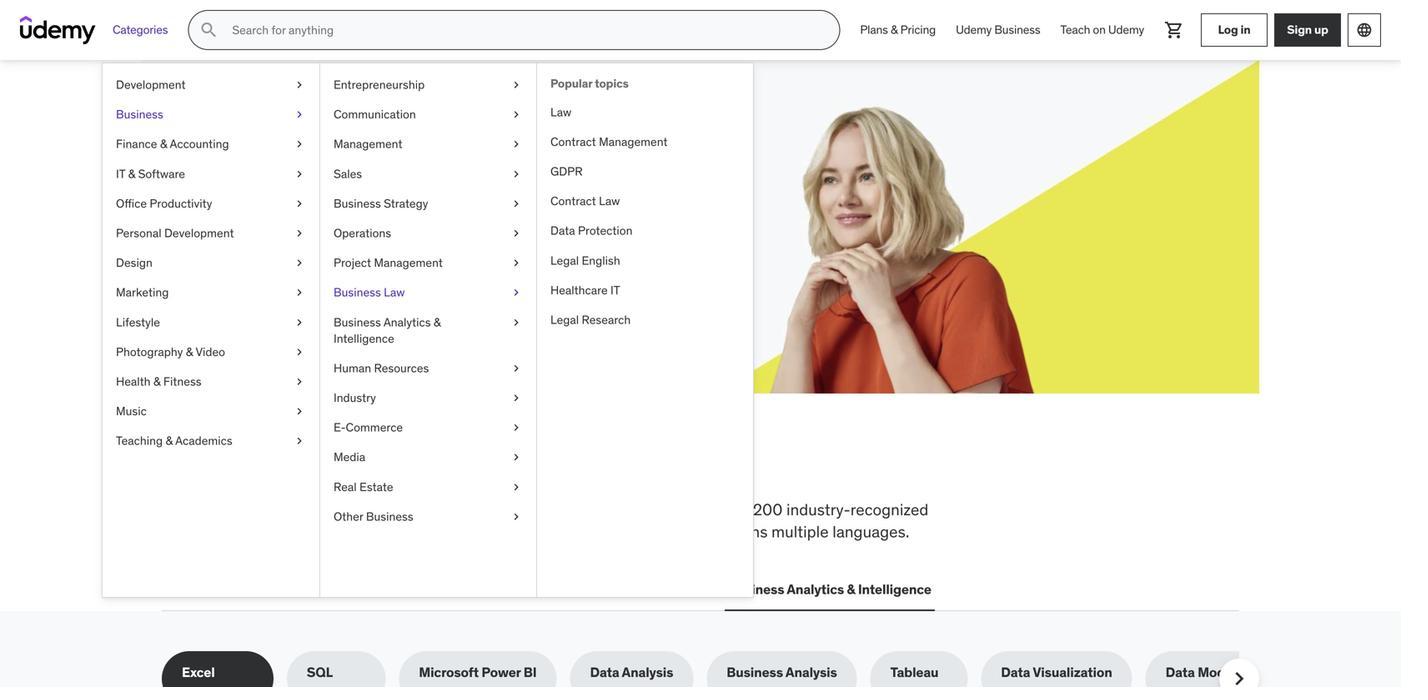 Task type: locate. For each thing, give the bounding box(es) containing it.
xsmall image inside operations link
[[510, 225, 523, 241]]

skills for your future expand your potential with a course. starting at just $12.99 through dec 15.
[[222, 133, 528, 210]]

data inside button
[[507, 581, 536, 598]]

intelligence inside button
[[858, 581, 931, 598]]

intelligence for 'business analytics & intelligence' link
[[334, 331, 394, 346]]

contract management
[[550, 134, 668, 149]]

& right the health
[[153, 374, 161, 389]]

1 vertical spatial your
[[270, 174, 296, 191]]

0 vertical spatial contract
[[550, 134, 596, 149]]

xsmall image inside design link
[[293, 255, 306, 271]]

industry link
[[320, 383, 536, 413]]

just
[[506, 174, 528, 191]]

0 vertical spatial for
[[302, 133, 341, 167]]

legal up healthcare
[[550, 253, 579, 268]]

xsmall image inside 'other business' link
[[510, 509, 523, 525]]

workplace
[[280, 500, 353, 520]]

xsmall image inside it & software link
[[293, 166, 306, 182]]

0 vertical spatial law
[[550, 104, 572, 120]]

it for it certifications
[[299, 581, 311, 598]]

xsmall image for office productivity
[[293, 195, 306, 212]]

xsmall image for sales
[[510, 166, 523, 182]]

xsmall image
[[293, 77, 306, 93], [510, 77, 523, 93], [293, 136, 306, 152], [293, 166, 306, 182], [510, 166, 523, 182], [510, 195, 523, 212], [510, 255, 523, 271], [293, 285, 306, 301], [510, 285, 523, 301], [293, 344, 306, 360], [510, 360, 523, 377], [293, 374, 306, 390], [510, 390, 523, 406], [510, 420, 523, 436], [510, 449, 523, 466], [510, 509, 523, 525]]

in right log on the top right of page
[[1241, 22, 1251, 37]]

business
[[994, 22, 1040, 37], [116, 107, 163, 122], [334, 196, 381, 211], [334, 285, 381, 300], [334, 315, 381, 330], [366, 509, 413, 524], [728, 581, 784, 598], [727, 664, 783, 681]]

1 vertical spatial for
[[696, 500, 715, 520]]

personal development
[[116, 226, 234, 241]]

2 vertical spatial development
[[196, 581, 279, 598]]

analytics inside button
[[787, 581, 844, 598]]

legal down healthcare
[[550, 312, 579, 327]]

business analytics & intelligence down multiple
[[728, 581, 931, 598]]

udemy business
[[956, 22, 1040, 37]]

healthcare
[[550, 283, 608, 298]]

law for contract law
[[599, 194, 620, 209]]

udemy business link
[[946, 10, 1050, 50]]

it certifications button
[[296, 570, 402, 610]]

sql
[[307, 664, 333, 681]]

xsmall image inside management 'link'
[[510, 136, 523, 152]]

udemy right pricing
[[956, 22, 992, 37]]

it & software
[[116, 166, 185, 181]]

xsmall image inside photography & video 'link'
[[293, 344, 306, 360]]

it up 'office'
[[116, 166, 125, 181]]

analysis
[[622, 664, 673, 681], [786, 664, 837, 681]]

teaching & academics link
[[103, 426, 319, 456]]

0 horizontal spatial analysis
[[622, 664, 673, 681]]

1 udemy from the left
[[956, 22, 992, 37]]

legal inside "legal english" link
[[550, 253, 579, 268]]

human resources
[[334, 361, 429, 376]]

development down office productivity link
[[164, 226, 234, 241]]

skills
[[276, 445, 366, 488], [357, 500, 392, 520]]

1 vertical spatial in
[[525, 445, 557, 488]]

spans
[[726, 522, 768, 542]]

communication for communication "button"
[[609, 581, 708, 598]]

xsmall image inside industry link
[[510, 390, 523, 406]]

2 horizontal spatial law
[[599, 194, 620, 209]]

xsmall image inside the entrepreneurship link
[[510, 77, 523, 93]]

business analytics & intelligence inside button
[[728, 581, 931, 598]]

0 vertical spatial in
[[1241, 22, 1251, 37]]

& right teaching at the bottom left of the page
[[166, 433, 173, 448]]

xsmall image inside business law link
[[510, 285, 523, 301]]

0 vertical spatial intelligence
[[334, 331, 394, 346]]

1 analysis from the left
[[622, 664, 673, 681]]

business strategy link
[[320, 189, 536, 218]]

intelligence up human
[[334, 331, 394, 346]]

xsmall image for human resources
[[510, 360, 523, 377]]

communication down development
[[609, 581, 708, 598]]

web development
[[165, 581, 279, 598]]

2 vertical spatial law
[[384, 285, 405, 300]]

2 udemy from the left
[[1108, 22, 1144, 37]]

operations
[[334, 226, 391, 241]]

0 vertical spatial development
[[116, 77, 186, 92]]

business analytics & intelligence up human resources
[[334, 315, 441, 346]]

1 vertical spatial analytics
[[787, 581, 844, 598]]

0 horizontal spatial communication
[[334, 107, 416, 122]]

commerce
[[346, 420, 403, 435]]

through
[[265, 193, 312, 210]]

it inside button
[[299, 581, 311, 598]]

intelligence
[[334, 331, 394, 346], [858, 581, 931, 598]]

topics,
[[482, 500, 529, 520]]

xsmall image inside marketing link
[[293, 285, 306, 301]]

1 vertical spatial development
[[164, 226, 234, 241]]

Search for anything text field
[[229, 16, 819, 44]]

xsmall image inside project management "link"
[[510, 255, 523, 271]]

management down law link
[[599, 134, 668, 149]]

xsmall image for operations
[[510, 225, 523, 241]]

communication down the entrepreneurship
[[334, 107, 416, 122]]

0 horizontal spatial udemy
[[956, 22, 992, 37]]

0 vertical spatial it
[[116, 166, 125, 181]]

analytics down multiple
[[787, 581, 844, 598]]

it up research
[[610, 283, 620, 298]]

resources
[[374, 361, 429, 376]]

1 horizontal spatial it
[[299, 581, 311, 598]]

1 legal from the top
[[550, 253, 579, 268]]

visualization
[[1033, 664, 1112, 681]]

development right "web"
[[196, 581, 279, 598]]

management
[[599, 134, 668, 149], [334, 137, 402, 152], [374, 255, 443, 270]]

1 vertical spatial communication
[[609, 581, 708, 598]]

& right plans in the right of the page
[[891, 22, 898, 37]]

0 horizontal spatial for
[[302, 133, 341, 167]]

xsmall image inside music link
[[293, 403, 306, 420]]

supports
[[345, 522, 408, 542]]

management inside management 'link'
[[334, 137, 402, 152]]

management inside project management "link"
[[374, 255, 443, 270]]

data left science
[[507, 581, 536, 598]]

data right bi
[[590, 664, 619, 681]]

xsmall image for teaching & academics
[[293, 433, 306, 449]]

covering critical workplace skills to technical topics, including prep content for over 200 industry-recognized certifications, our catalog supports well-rounded professional development and spans multiple languages.
[[162, 500, 929, 542]]

1 horizontal spatial communication
[[609, 581, 708, 598]]

0 horizontal spatial analytics
[[383, 315, 431, 330]]

& up 'office'
[[128, 166, 135, 181]]

communication inside communication "button"
[[609, 581, 708, 598]]

0 vertical spatial skills
[[276, 445, 366, 488]]

& for video
[[186, 344, 193, 359]]

your up "through"
[[270, 174, 296, 191]]

management inside contract management link
[[599, 134, 668, 149]]

xsmall image inside office productivity link
[[293, 195, 306, 212]]

data for data science
[[507, 581, 536, 598]]

0 vertical spatial business analytics & intelligence
[[334, 315, 441, 346]]

1 vertical spatial legal
[[550, 312, 579, 327]]

intelligence for business analytics & intelligence button
[[858, 581, 931, 598]]

analytics down business law link
[[383, 315, 431, 330]]

law inside contract law link
[[599, 194, 620, 209]]

and
[[696, 522, 722, 542]]

data science button
[[504, 570, 592, 610]]

law down popular
[[550, 104, 572, 120]]

communication link
[[320, 100, 536, 129]]

xsmall image for health & fitness
[[293, 374, 306, 390]]

on
[[1093, 22, 1106, 37]]

1 vertical spatial business analytics & intelligence
[[728, 581, 931, 598]]

xsmall image inside the 'teaching & academics' link
[[293, 433, 306, 449]]

contract up 'gdpr'
[[550, 134, 596, 149]]

e-
[[334, 420, 346, 435]]

1 vertical spatial it
[[610, 283, 620, 298]]

data protection link
[[537, 216, 753, 246]]

estate
[[359, 479, 393, 494]]

contract management link
[[537, 127, 753, 157]]

xsmall image for business analytics & intelligence
[[510, 314, 523, 331]]

1 vertical spatial intelligence
[[858, 581, 931, 598]]

xsmall image inside personal development "link"
[[293, 225, 306, 241]]

business inside topic filters element
[[727, 664, 783, 681]]

development inside personal development "link"
[[164, 226, 234, 241]]

& right finance
[[160, 137, 167, 152]]

legal inside 'legal research' link
[[550, 312, 579, 327]]

intelligence down languages.
[[858, 581, 931, 598]]

1 vertical spatial contract
[[550, 194, 596, 209]]

industry-
[[786, 500, 850, 520]]

other business link
[[320, 502, 536, 532]]

& down business law link
[[434, 315, 441, 330]]

place
[[630, 445, 717, 488]]

xsmall image inside e-commerce link
[[510, 420, 523, 436]]

content
[[637, 500, 692, 520]]

& for academics
[[166, 433, 173, 448]]

data for data protection
[[550, 223, 575, 238]]

all the skills you need in one place
[[162, 445, 717, 488]]

xsmall image inside the real estate link
[[510, 479, 523, 495]]

for
[[302, 133, 341, 167], [696, 500, 715, 520]]

0 horizontal spatial it
[[116, 166, 125, 181]]

udemy
[[956, 22, 992, 37], [1108, 22, 1144, 37]]

topic filters element
[[162, 652, 1276, 687]]

0 vertical spatial legal
[[550, 253, 579, 268]]

xsmall image inside lifestyle link
[[293, 314, 306, 331]]

your up with
[[345, 133, 406, 167]]

legal for legal english
[[550, 253, 579, 268]]

in
[[1241, 22, 1251, 37], [525, 445, 557, 488]]

academics
[[175, 433, 232, 448]]

0 vertical spatial analytics
[[383, 315, 431, 330]]

it left certifications
[[299, 581, 311, 598]]

1 horizontal spatial for
[[696, 500, 715, 520]]

for inside skills for your future expand your potential with a course. starting at just $12.99 through dec 15.
[[302, 133, 341, 167]]

real estate
[[334, 479, 393, 494]]

xsmall image inside 'business analytics & intelligence' link
[[510, 314, 523, 331]]

data left modeling
[[1166, 664, 1195, 681]]

& inside 'link'
[[186, 344, 193, 359]]

0 horizontal spatial intelligence
[[334, 331, 394, 346]]

legal for legal research
[[550, 312, 579, 327]]

xsmall image for entrepreneurship
[[510, 77, 523, 93]]

2 vertical spatial it
[[299, 581, 311, 598]]

management down operations link
[[374, 255, 443, 270]]

xsmall image inside media link
[[510, 449, 523, 466]]

1 horizontal spatial law
[[550, 104, 572, 120]]

plans
[[860, 22, 888, 37]]

business law
[[334, 285, 405, 300]]

xsmall image inside business strategy link
[[510, 195, 523, 212]]

&
[[891, 22, 898, 37], [160, 137, 167, 152], [128, 166, 135, 181], [434, 315, 441, 330], [186, 344, 193, 359], [153, 374, 161, 389], [166, 433, 173, 448], [847, 581, 855, 598]]

dec
[[316, 193, 339, 210]]

data left visualization on the right
[[1001, 664, 1030, 681]]

law up protection
[[599, 194, 620, 209]]

xsmall image inside sales link
[[510, 166, 523, 182]]

over
[[719, 500, 749, 520]]

2 horizontal spatial it
[[610, 283, 620, 298]]

0 vertical spatial your
[[345, 133, 406, 167]]

english
[[582, 253, 620, 268]]

1 contract from the top
[[550, 134, 596, 149]]

& left video
[[186, 344, 193, 359]]

xsmall image inside human resources link
[[510, 360, 523, 377]]

1 horizontal spatial udemy
[[1108, 22, 1144, 37]]

skills
[[222, 133, 297, 167]]

skills down the e-
[[276, 445, 366, 488]]

$12.99
[[222, 193, 262, 210]]

popular topics
[[550, 76, 629, 91]]

for up potential
[[302, 133, 341, 167]]

analytics for 'business analytics & intelligence' link
[[383, 315, 431, 330]]

law inside business law link
[[384, 285, 405, 300]]

certifications
[[314, 581, 398, 598]]

communication
[[334, 107, 416, 122], [609, 581, 708, 598]]

development down categories dropdown button
[[116, 77, 186, 92]]

& inside button
[[847, 581, 855, 598]]

2 legal from the top
[[550, 312, 579, 327]]

15.
[[342, 193, 359, 210]]

to
[[396, 500, 410, 520]]

xsmall image inside health & fitness link
[[293, 374, 306, 390]]

xsmall image for industry
[[510, 390, 523, 406]]

web development button
[[162, 570, 283, 610]]

xsmall image inside development link
[[293, 77, 306, 93]]

for inside covering critical workplace skills to technical topics, including prep content for over 200 industry-recognized certifications, our catalog supports well-rounded professional development and spans multiple languages.
[[696, 500, 715, 520]]

xsmall image
[[293, 106, 306, 123], [510, 106, 523, 123], [510, 136, 523, 152], [293, 195, 306, 212], [293, 225, 306, 241], [510, 225, 523, 241], [293, 255, 306, 271], [293, 314, 306, 331], [510, 314, 523, 331], [293, 403, 306, 420], [293, 433, 306, 449], [510, 479, 523, 495]]

strategy
[[384, 196, 428, 211]]

udemy right on at the top of the page
[[1108, 22, 1144, 37]]

xsmall image inside finance & accounting link
[[293, 136, 306, 152]]

1 vertical spatial skills
[[357, 500, 392, 520]]

personal
[[116, 226, 161, 241]]

xsmall image inside the business link
[[293, 106, 306, 123]]

for up and
[[696, 500, 715, 520]]

business analytics & intelligence for business analytics & intelligence button
[[728, 581, 931, 598]]

contract
[[550, 134, 596, 149], [550, 194, 596, 209]]

communication for 'communication' link
[[334, 107, 416, 122]]

data inside business law element
[[550, 223, 575, 238]]

data for data modeling
[[1166, 664, 1195, 681]]

xsmall image inside 'communication' link
[[510, 106, 523, 123]]

software
[[138, 166, 185, 181]]

0 vertical spatial communication
[[334, 107, 416, 122]]

xsmall image for project management
[[510, 255, 523, 271]]

office productivity
[[116, 196, 212, 211]]

skills inside covering critical workplace skills to technical topics, including prep content for over 200 industry-recognized certifications, our catalog supports well-rounded professional development and spans multiple languages.
[[357, 500, 392, 520]]

choose a language image
[[1356, 22, 1373, 38]]

0 horizontal spatial business analytics & intelligence
[[334, 315, 441, 346]]

0 horizontal spatial law
[[384, 285, 405, 300]]

xsmall image for marketing
[[293, 285, 306, 301]]

data for data visualization
[[1001, 664, 1030, 681]]

contract down 'gdpr'
[[550, 194, 596, 209]]

data modeling
[[1166, 664, 1256, 681]]

development inside web development button
[[196, 581, 279, 598]]

project
[[334, 255, 371, 270]]

in up including
[[525, 445, 557, 488]]

data down contract law on the left
[[550, 223, 575, 238]]

skills up supports
[[357, 500, 392, 520]]

2 analysis from the left
[[786, 664, 837, 681]]

1 vertical spatial law
[[599, 194, 620, 209]]

management for project
[[374, 255, 443, 270]]

management for contract
[[599, 134, 668, 149]]

management up the sales
[[334, 137, 402, 152]]

submit search image
[[199, 20, 219, 40]]

intelligence inside business analytics & intelligence
[[334, 331, 394, 346]]

law inside law link
[[550, 104, 572, 120]]

1 horizontal spatial intelligence
[[858, 581, 931, 598]]

legal english
[[550, 253, 620, 268]]

legal research link
[[537, 305, 753, 335]]

data
[[550, 223, 575, 238], [507, 581, 536, 598], [590, 664, 619, 681], [1001, 664, 1030, 681], [1166, 664, 1195, 681]]

multiple
[[771, 522, 829, 542]]

law down project management
[[384, 285, 405, 300]]

1 horizontal spatial analytics
[[787, 581, 844, 598]]

2 contract from the top
[[550, 194, 596, 209]]

1 horizontal spatial business analytics & intelligence
[[728, 581, 931, 598]]

business analytics & intelligence for 'business analytics & intelligence' link
[[334, 315, 441, 346]]

personal development link
[[103, 218, 319, 248]]

& down languages.
[[847, 581, 855, 598]]

web
[[165, 581, 193, 598]]

1 horizontal spatial analysis
[[786, 664, 837, 681]]

0 horizontal spatial your
[[270, 174, 296, 191]]



Task type: vqa. For each thing, say whether or not it's contained in the screenshot.
right Get
no



Task type: describe. For each thing, give the bounding box(es) containing it.
gdpr link
[[537, 157, 753, 186]]

excel
[[182, 664, 215, 681]]

protection
[[578, 223, 633, 238]]

xsmall image for design
[[293, 255, 306, 271]]

microsoft power bi
[[419, 664, 537, 681]]

finance & accounting link
[[103, 129, 319, 159]]

pricing
[[900, 22, 936, 37]]

human resources link
[[320, 354, 536, 383]]

tableau
[[890, 664, 939, 681]]

research
[[582, 312, 631, 327]]

it inside business law element
[[610, 283, 620, 298]]

project management
[[334, 255, 443, 270]]

xsmall image for business
[[293, 106, 306, 123]]

business link
[[103, 100, 319, 129]]

legal research
[[550, 312, 631, 327]]

design link
[[103, 248, 319, 278]]

all
[[162, 445, 211, 488]]

xsmall image for music
[[293, 403, 306, 420]]

xsmall image for finance & accounting
[[293, 136, 306, 152]]

development link
[[103, 70, 319, 100]]

xsmall image for communication
[[510, 106, 523, 123]]

& for pricing
[[891, 22, 898, 37]]

leadership
[[418, 581, 487, 598]]

law for business law
[[384, 285, 405, 300]]

photography
[[116, 344, 183, 359]]

shopping cart with 0 items image
[[1164, 20, 1184, 40]]

contract law
[[550, 194, 620, 209]]

teach on udemy
[[1060, 22, 1144, 37]]

data science
[[507, 581, 589, 598]]

music
[[116, 404, 147, 419]]

management link
[[320, 129, 536, 159]]

teaching
[[116, 433, 163, 448]]

analytics for business analytics & intelligence button
[[787, 581, 844, 598]]

xsmall image for business strategy
[[510, 195, 523, 212]]

future
[[411, 133, 492, 167]]

one
[[564, 445, 624, 488]]

data protection
[[550, 223, 633, 238]]

a
[[383, 174, 390, 191]]

business inside business analytics & intelligence
[[334, 315, 381, 330]]

the
[[217, 445, 270, 488]]

real estate link
[[320, 472, 536, 502]]

analysis for business analysis
[[786, 664, 837, 681]]

health & fitness link
[[103, 367, 319, 397]]

xsmall image for personal development
[[293, 225, 306, 241]]

music link
[[103, 397, 319, 426]]

professional
[[509, 522, 595, 542]]

& for fitness
[[153, 374, 161, 389]]

critical
[[229, 500, 276, 520]]

xsmall image for management
[[510, 136, 523, 152]]

health
[[116, 374, 151, 389]]

xsmall image for real estate
[[510, 479, 523, 495]]

science
[[539, 581, 589, 598]]

photography & video
[[116, 344, 225, 359]]

development inside development link
[[116, 77, 186, 92]]

real
[[334, 479, 357, 494]]

it certifications
[[299, 581, 398, 598]]

1 horizontal spatial your
[[345, 133, 406, 167]]

development for personal
[[164, 226, 234, 241]]

course.
[[393, 174, 437, 191]]

1 horizontal spatial in
[[1241, 22, 1251, 37]]

technical
[[414, 500, 478, 520]]

development for web
[[196, 581, 279, 598]]

xsmall image for business law
[[510, 285, 523, 301]]

entrepreneurship link
[[320, 70, 536, 100]]

sign
[[1287, 22, 1312, 37]]

video
[[196, 344, 225, 359]]

power
[[482, 664, 521, 681]]

gdpr
[[550, 164, 583, 179]]

up
[[1314, 22, 1328, 37]]

xsmall image for photography & video
[[293, 344, 306, 360]]

health & fitness
[[116, 374, 201, 389]]

& for accounting
[[160, 137, 167, 152]]

data visualization
[[1001, 664, 1112, 681]]

xsmall image for development
[[293, 77, 306, 93]]

with
[[355, 174, 380, 191]]

industry
[[334, 390, 376, 405]]

xsmall image for e-commerce
[[510, 420, 523, 436]]

design
[[116, 255, 152, 270]]

marketing
[[116, 285, 169, 300]]

starting
[[440, 174, 488, 191]]

sales link
[[320, 159, 536, 189]]

e-commerce
[[334, 420, 403, 435]]

business analytics & intelligence button
[[725, 570, 935, 610]]

legal english link
[[537, 246, 753, 276]]

business law link
[[320, 278, 536, 308]]

next image
[[1226, 666, 1253, 687]]

contract for contract law
[[550, 194, 596, 209]]

data for data analysis
[[590, 664, 619, 681]]

200
[[753, 500, 783, 520]]

healthcare it
[[550, 283, 620, 298]]

log in
[[1218, 22, 1251, 37]]

finance & accounting
[[116, 137, 229, 152]]

contract law link
[[537, 186, 753, 216]]

photography & video link
[[103, 337, 319, 367]]

other business
[[334, 509, 413, 524]]

sign up link
[[1274, 13, 1341, 47]]

certifications,
[[162, 522, 258, 542]]

bi
[[524, 664, 537, 681]]

potential
[[299, 174, 352, 191]]

sign up
[[1287, 22, 1328, 37]]

log in link
[[1201, 13, 1268, 47]]

including
[[533, 500, 597, 520]]

& for software
[[128, 166, 135, 181]]

0 horizontal spatial in
[[525, 445, 557, 488]]

at
[[491, 174, 503, 191]]

xsmall image for lifestyle
[[293, 314, 306, 331]]

xsmall image for media
[[510, 449, 523, 466]]

business inside button
[[728, 581, 784, 598]]

xsmall image for other business
[[510, 509, 523, 525]]

prep
[[601, 500, 633, 520]]

xsmall image for it & software
[[293, 166, 306, 182]]

need
[[439, 445, 519, 488]]

teach
[[1060, 22, 1090, 37]]

contract for contract management
[[550, 134, 596, 149]]

project management link
[[320, 248, 536, 278]]

it for it & software
[[116, 166, 125, 181]]

you
[[373, 445, 432, 488]]

business law element
[[536, 63, 753, 597]]

analysis for data analysis
[[622, 664, 673, 681]]

udemy image
[[20, 16, 96, 44]]



